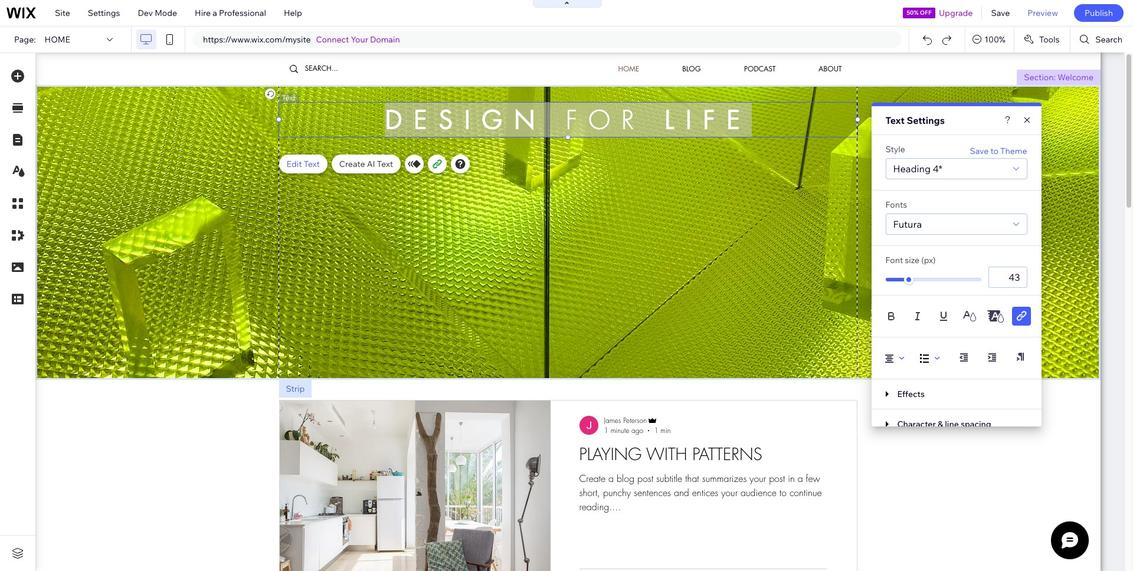 Task type: locate. For each thing, give the bounding box(es) containing it.
save left to
[[970, 146, 989, 156]]

dev mode
[[138, 8, 177, 18]]

mode
[[155, 8, 177, 18]]

create
[[339, 159, 365, 169]]

settings left dev
[[88, 8, 120, 18]]

save
[[991, 8, 1010, 18], [970, 146, 989, 156]]

domain
[[370, 34, 400, 45]]

size
[[905, 255, 920, 266]]

edit
[[287, 159, 302, 169]]

1 horizontal spatial settings
[[907, 115, 945, 126]]

tools button
[[1015, 27, 1070, 53]]

0 vertical spatial save
[[991, 8, 1010, 18]]

text right the edit
[[304, 159, 320, 169]]

save up 100%
[[991, 8, 1010, 18]]

0 vertical spatial settings
[[88, 8, 120, 18]]

tooltip image
[[1024, 198, 1034, 208]]

line
[[945, 419, 959, 430]]

text right ai
[[377, 159, 393, 169]]

settings
[[88, 8, 120, 18], [907, 115, 945, 126]]

text settings
[[886, 115, 945, 126]]

1 horizontal spatial save
[[991, 8, 1010, 18]]

publish
[[1085, 8, 1113, 18]]

None text field
[[988, 267, 1027, 288]]

preview
[[1028, 8, 1058, 18]]

text
[[886, 115, 905, 126], [304, 159, 320, 169], [377, 159, 393, 169]]

character & line spacing
[[898, 419, 992, 430]]

0 horizontal spatial save
[[970, 146, 989, 156]]

preview button
[[1019, 0, 1067, 26]]

0 horizontal spatial settings
[[88, 8, 120, 18]]

50%
[[907, 9, 919, 17]]

home
[[45, 34, 70, 45]]

settings up heading 4*
[[907, 115, 945, 126]]

50% off
[[907, 9, 932, 17]]

hire
[[195, 8, 211, 18]]

save for save to theme
[[970, 146, 989, 156]]

off
[[920, 9, 932, 17]]

site
[[55, 8, 70, 18]]

1 horizontal spatial text
[[377, 159, 393, 169]]

text up style at the top right of the page
[[886, 115, 905, 126]]

heading
[[893, 163, 931, 175]]

&
[[938, 419, 943, 430]]

1 vertical spatial save
[[970, 146, 989, 156]]

save to theme
[[970, 146, 1027, 156]]

tools
[[1039, 34, 1060, 45]]

2 horizontal spatial text
[[886, 115, 905, 126]]

save inside button
[[991, 8, 1010, 18]]



Task type: describe. For each thing, give the bounding box(es) containing it.
hire a professional
[[195, 8, 266, 18]]

upgrade
[[939, 8, 973, 18]]

a
[[213, 8, 217, 18]]

search
[[1096, 34, 1123, 45]]

https://www.wix.com/mysite connect your domain
[[203, 34, 400, 45]]

save for save
[[991, 8, 1010, 18]]

(px)
[[922, 255, 936, 266]]

dev
[[138, 8, 153, 18]]

create ai text
[[339, 159, 393, 169]]

welcome
[[1058, 72, 1094, 83]]

character
[[898, 419, 936, 430]]

100%
[[985, 34, 1006, 45]]

https://www.wix.com/mysite
[[203, 34, 311, 45]]

theme
[[1001, 146, 1027, 156]]

section: welcome
[[1024, 72, 1094, 83]]

fonts
[[886, 200, 907, 210]]

font size (px)
[[886, 255, 936, 266]]

style
[[886, 144, 905, 155]]

edit text
[[287, 159, 320, 169]]

heading 4*
[[893, 163, 943, 175]]

futura
[[893, 218, 922, 230]]

professional
[[219, 8, 266, 18]]

your
[[351, 34, 368, 45]]

save button
[[982, 0, 1019, 26]]

1 vertical spatial settings
[[907, 115, 945, 126]]

strip
[[286, 384, 305, 394]]

spacing
[[961, 419, 992, 430]]

font
[[886, 255, 903, 266]]

effects
[[898, 389, 925, 400]]

connect
[[316, 34, 349, 45]]

publish button
[[1074, 4, 1124, 22]]

ai
[[367, 159, 375, 169]]

4*
[[933, 163, 943, 175]]

help
[[284, 8, 302, 18]]

search button
[[1071, 27, 1133, 53]]

section:
[[1024, 72, 1056, 83]]

100% button
[[966, 27, 1014, 53]]

to
[[991, 146, 999, 156]]

0 horizontal spatial text
[[304, 159, 320, 169]]



Task type: vqa. For each thing, say whether or not it's contained in the screenshot.
Box on the top
no



